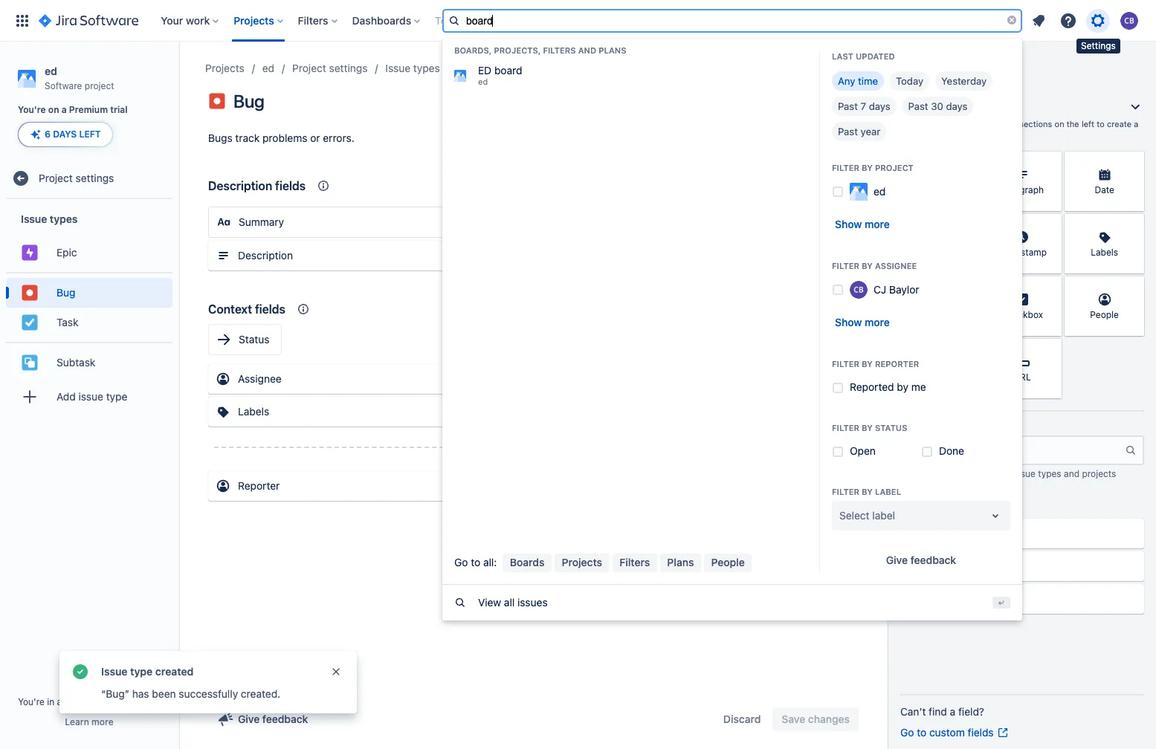 Task type: vqa. For each thing, say whether or not it's contained in the screenshot.
the bottom All
yes



Task type: locate. For each thing, give the bounding box(es) containing it.
feedback down created.
[[262, 713, 308, 726]]

give left due
[[886, 554, 908, 566]]

filter up reported
[[832, 359, 860, 369]]

projects up ed link
[[234, 14, 274, 26]]

open field configuration image for assignee
[[835, 370, 853, 388]]

0 vertical spatial project
[[292, 62, 326, 74]]

jira software image
[[39, 12, 139, 29], [39, 12, 139, 29]]

more information image for people
[[1125, 278, 1143, 296]]

left
[[1082, 119, 1095, 129]]

6 days left
[[45, 129, 101, 140]]

issue right other
[[1014, 469, 1036, 480]]

go to custom fields
[[901, 727, 994, 739]]

trial
[[110, 104, 128, 115]]

more information image for time stamp
[[1043, 216, 1061, 234]]

2 horizontal spatial project
[[875, 162, 914, 172]]

project settings link down filters dropdown button
[[292, 59, 368, 77]]

notifications image
[[1030, 12, 1048, 29]]

1 vertical spatial give
[[238, 713, 260, 726]]

more up filter by assignee
[[865, 218, 890, 230]]

successfully
[[179, 688, 238, 701]]

4 filter from the top
[[832, 423, 860, 432]]

issue types down dashboards popup button
[[386, 62, 440, 74]]

show more down cj on the right top of the page
[[835, 316, 890, 328]]

show more up open field configuration icon
[[835, 218, 890, 230]]

1 horizontal spatial types
[[413, 62, 440, 74]]

on
[[48, 104, 59, 115], [1055, 119, 1065, 129]]

label down reuse
[[875, 487, 901, 496]]

0 horizontal spatial labels
[[238, 405, 269, 418]]

date
[[952, 560, 974, 573]]

0 horizontal spatial issue types
[[21, 213, 78, 225]]

past 7 days button
[[832, 96, 897, 116]]

issue down dashboards popup button
[[386, 62, 411, 74]]

1 vertical spatial description
[[238, 249, 293, 262]]

last
[[832, 51, 854, 61]]

go left all:
[[454, 556, 468, 569]]

on up the 6
[[48, 104, 59, 115]]

project settings down filters dropdown button
[[292, 62, 368, 74]]

filter up select
[[832, 487, 860, 496]]

filter up open
[[832, 423, 860, 432]]

1 show from the top
[[835, 218, 862, 230]]

2 horizontal spatial issue
[[1014, 469, 1036, 480]]

labels inside button
[[238, 405, 269, 418]]

0 horizontal spatial projects link
[[205, 59, 245, 77]]

by left me
[[897, 380, 909, 393]]

filter
[[832, 162, 860, 172], [832, 261, 860, 270], [832, 359, 860, 369], [832, 423, 860, 432], [832, 487, 860, 496]]

learn more
[[65, 717, 114, 728]]

by up open
[[862, 423, 873, 432]]

show more button for ed
[[826, 212, 899, 236]]

to left all:
[[471, 556, 481, 569]]

1 vertical spatial settings
[[76, 172, 114, 184]]

project settings link down left
[[6, 164, 173, 194]]

0 vertical spatial issue
[[386, 62, 411, 74]]

boards,
[[454, 45, 492, 55]]

more
[[865, 218, 890, 230], [865, 316, 890, 328], [92, 717, 114, 728]]

project
[[292, 62, 326, 74], [39, 172, 73, 184]]

ed down projects popup button
[[262, 62, 274, 74]]

or
[[310, 132, 320, 144]]

1 vertical spatial bug
[[57, 286, 75, 299]]

1 vertical spatial you're
[[18, 697, 45, 708]]

0 horizontal spatial filters
[[298, 14, 328, 26]]

1 days from the left
[[869, 100, 891, 112]]

fields left more information about the suggested fields image
[[950, 498, 975, 509]]

2 open field configuration image from the top
[[835, 477, 853, 495]]

custom down drag
[[901, 129, 929, 139]]

by right open field configuration icon
[[862, 261, 873, 270]]

1 vertical spatial open field configuration image
[[835, 477, 853, 495]]

show for ed
[[835, 218, 862, 230]]

1 horizontal spatial issue types
[[386, 62, 440, 74]]

description down summary
[[238, 249, 293, 262]]

ed inside ed board ed
[[478, 76, 488, 86]]

days inside the past 7 days button
[[869, 100, 891, 112]]

filters right projects,
[[543, 45, 576, 55]]

days right 7
[[869, 100, 891, 112]]

projects left filters "link"
[[562, 556, 602, 569]]

give feedback down created.
[[238, 713, 308, 726]]

baylor
[[889, 283, 920, 296]]

filters left "plans" link
[[620, 556, 650, 569]]

description up summary
[[208, 179, 272, 193]]

0 vertical spatial plans
[[599, 45, 627, 55]]

give feedback button inside banner
[[877, 548, 965, 572]]

2 vertical spatial types
[[1038, 469, 1062, 480]]

0 vertical spatial project settings link
[[292, 59, 368, 77]]

0 horizontal spatial on
[[48, 104, 59, 115]]

clear search session image
[[1006, 14, 1018, 26]]

days
[[53, 129, 77, 140]]

this link will be opened in a new tab image
[[997, 727, 1009, 739]]

2 show more from the top
[[835, 316, 890, 328]]

3 filter from the top
[[832, 359, 860, 369]]

1 horizontal spatial people
[[1091, 310, 1119, 321]]

more information about the context fields image
[[294, 300, 312, 318]]

7
[[861, 100, 866, 112]]

1 horizontal spatial feedback
[[911, 554, 957, 566]]

types down 'type to search all fields' text field
[[1038, 469, 1062, 480]]

5 filter from the top
[[832, 487, 860, 496]]

banner
[[0, 0, 1156, 621]]

labels
[[1091, 247, 1119, 258], [238, 405, 269, 418]]

issue down one in the right top of the page
[[981, 129, 1001, 139]]

1 horizontal spatial project settings
[[292, 62, 368, 74]]

0 horizontal spatial go
[[454, 556, 468, 569]]

2 show more button from the top
[[826, 310, 899, 334]]

project settings
[[292, 62, 368, 74], [39, 172, 114, 184]]

open field configuration image inside reporter button
[[835, 477, 853, 495]]

settings
[[329, 62, 368, 74], [76, 172, 114, 184]]

primary element
[[9, 0, 874, 41]]

give feedback down compass
[[886, 554, 957, 566]]

open field configuration image up select
[[835, 477, 853, 495]]

show more button up open field configuration icon
[[826, 212, 899, 236]]

and right projects,
[[578, 45, 597, 55]]

from
[[967, 469, 987, 480]]

1 horizontal spatial give feedback button
[[877, 548, 965, 572]]

1 horizontal spatial all
[[932, 423, 942, 434]]

status
[[239, 333, 270, 346]]

1 open field configuration image from the top
[[835, 370, 853, 388]]

more information image for labels
[[1125, 216, 1143, 234]]

2 vertical spatial issue
[[101, 666, 128, 678]]

0 vertical spatial projects
[[234, 14, 274, 26]]

1 vertical spatial issue
[[21, 213, 47, 225]]

you're for you're on a premium trial
[[18, 104, 46, 115]]

0 horizontal spatial feedback
[[262, 713, 308, 726]]

by up reported
[[862, 359, 873, 369]]

project inside ed software project
[[85, 80, 114, 91]]

1 vertical spatial issue types
[[21, 213, 78, 225]]

show more button down cj on the right top of the page
[[826, 310, 899, 334]]

1 vertical spatial labels
[[238, 405, 269, 418]]

1 vertical spatial more
[[865, 316, 890, 328]]

2 group from the top
[[6, 272, 173, 342]]

2 vertical spatial filters
[[620, 556, 650, 569]]

days inside past 30 days button
[[946, 100, 968, 112]]

team-
[[64, 697, 90, 708]]

2 vertical spatial project
[[131, 697, 161, 708]]

updated
[[856, 51, 895, 61]]

cj baylor
[[874, 283, 920, 296]]

0 vertical spatial settings
[[329, 62, 368, 74]]

projects link up issue type icon at the top
[[205, 59, 245, 77]]

ed software project
[[45, 65, 114, 91]]

help image
[[1060, 12, 1078, 29]]

other
[[989, 469, 1012, 480]]

search image
[[448, 15, 460, 26]]

1 vertical spatial projects link
[[555, 554, 610, 572]]

show up open field configuration icon
[[835, 218, 862, 230]]

0 vertical spatial open field configuration image
[[835, 370, 853, 388]]

1 show more button from the top
[[826, 212, 899, 236]]

1 you're from the top
[[18, 104, 46, 115]]

past for past year
[[838, 125, 858, 137]]

0 horizontal spatial project settings link
[[6, 164, 173, 194]]

27
[[929, 469, 939, 480]]

1 horizontal spatial and
[[1064, 469, 1080, 480]]

find
[[929, 706, 947, 718]]

project for filter
[[875, 162, 914, 172]]

you're up the 6
[[18, 104, 46, 115]]

0 vertical spatial on
[[48, 104, 59, 115]]

filters inside dropdown button
[[298, 14, 328, 26]]

type up "for"
[[948, 119, 965, 129]]

0 horizontal spatial types
[[50, 213, 78, 225]]

projects link
[[205, 59, 245, 77], [555, 554, 610, 572]]

issue up epic link
[[21, 213, 47, 225]]

1 vertical spatial give feedback button
[[208, 708, 317, 732]]

group containing issue types
[[6, 200, 173, 421]]

fields up done at the bottom
[[944, 423, 967, 434]]

open field configuration image
[[835, 370, 853, 388], [835, 477, 853, 495]]

2 days from the left
[[946, 100, 968, 112]]

feedback down compass
[[911, 554, 957, 566]]

1 horizontal spatial the
[[1067, 119, 1080, 129]]

people
[[1091, 310, 1119, 321], [711, 556, 745, 569]]

1 horizontal spatial issue
[[101, 666, 128, 678]]

give feedback inside banner
[[886, 554, 957, 566]]

suggested fields
[[901, 498, 975, 509]]

to
[[968, 119, 975, 129], [1097, 119, 1105, 129], [471, 556, 481, 569], [917, 727, 927, 739]]

filters right projects popup button
[[298, 14, 328, 26]]

filter down past year
[[832, 162, 860, 172]]

past for past 30 days
[[909, 100, 929, 112]]

2 horizontal spatial issue
[[386, 62, 411, 74]]

0 horizontal spatial give
[[238, 713, 260, 726]]

1 vertical spatial give feedback
[[238, 713, 308, 726]]

0 vertical spatial show more
[[835, 218, 890, 230]]

you're left in
[[18, 697, 45, 708]]

1 vertical spatial project settings link
[[6, 164, 173, 194]]

0 vertical spatial give feedback
[[886, 554, 957, 566]]

bug up task
[[57, 286, 75, 299]]

field right 30
[[947, 101, 972, 112]]

by for assignee
[[862, 261, 873, 270]]

filter for done
[[832, 423, 860, 432]]

more information image
[[1125, 153, 1143, 171], [1043, 216, 1061, 234], [1125, 216, 1143, 234], [1043, 278, 1061, 296], [1125, 278, 1143, 296]]

last updated
[[832, 51, 895, 61]]

more information about the context fields image
[[315, 177, 333, 195]]

all right view
[[504, 596, 515, 609]]

drag
[[901, 119, 919, 129]]

by for label
[[862, 487, 873, 496]]

on right sections
[[1055, 119, 1065, 129]]

settings down left
[[76, 172, 114, 184]]

issue for issue types link
[[386, 62, 411, 74]]

Search Jira field
[[442, 9, 1023, 32]]

open field configuration image inside assignee button
[[835, 370, 853, 388]]

0 vertical spatial field
[[947, 101, 972, 112]]

field left "for"
[[932, 129, 949, 139]]

the up type. at the right top of page
[[1005, 119, 1017, 129]]

on inside drag a field type to one of the sections on the left to create a custom field for this issue type.
[[1055, 119, 1065, 129]]

you're on a premium trial
[[18, 104, 128, 115]]

1 horizontal spatial type
[[130, 666, 153, 678]]

labels down 'date'
[[1091, 247, 1119, 258]]

0 vertical spatial and
[[578, 45, 597, 55]]

types down primary element
[[413, 62, 440, 74]]

teams button
[[431, 9, 481, 32]]

1 horizontal spatial days
[[946, 100, 968, 112]]

labels down assignee
[[238, 405, 269, 418]]

1 vertical spatial type
[[106, 390, 127, 403]]

open field configuration image down the filter by reporter
[[835, 370, 853, 388]]

view
[[478, 596, 501, 609]]

errors.
[[323, 132, 355, 144]]

0 horizontal spatial issue
[[78, 390, 103, 403]]

0 vertical spatial show
[[835, 218, 862, 230]]

type inside drag a field type to one of the sections on the left to create a custom field for this issue type.
[[948, 119, 965, 129]]

filter for ed
[[832, 162, 860, 172]]

give feedback button down created.
[[208, 708, 317, 732]]

filter left assignee
[[832, 261, 860, 270]]

filters
[[298, 14, 328, 26], [543, 45, 576, 55], [620, 556, 650, 569]]

more information about the fields image
[[942, 68, 960, 86]]

issue right add
[[78, 390, 103, 403]]

cj
[[874, 283, 887, 296]]

projects up issue type icon at the top
[[205, 62, 245, 74]]

boards
[[510, 556, 545, 569]]

1 vertical spatial plans
[[667, 556, 694, 569]]

2 filter from the top
[[832, 261, 860, 270]]

view all issues image
[[454, 597, 466, 609]]

ed left board
[[478, 76, 488, 86]]

issue
[[386, 62, 411, 74], [21, 213, 47, 225], [101, 666, 128, 678]]

by for project
[[862, 162, 873, 172]]

0 vertical spatial show more button
[[826, 212, 899, 236]]

project down 'year'
[[875, 162, 914, 172]]

filter for cj baylor
[[832, 261, 860, 270]]

success image
[[71, 663, 89, 681]]

0 horizontal spatial type
[[106, 390, 127, 403]]

go for go to all:
[[454, 556, 468, 569]]

label
[[875, 487, 901, 496], [873, 509, 895, 522]]

1 vertical spatial project
[[875, 162, 914, 172]]

1 horizontal spatial bug
[[234, 91, 265, 112]]

description inside button
[[238, 249, 293, 262]]

2 you're from the top
[[18, 697, 45, 708]]

go
[[454, 556, 468, 569], [901, 727, 914, 739]]

custom down the can't find a field?
[[930, 727, 965, 739]]

past left 7
[[838, 100, 858, 112]]

0 vertical spatial feedback
[[911, 554, 957, 566]]

description for description fields
[[208, 179, 272, 193]]

project settings down 6 days left
[[39, 172, 114, 184]]

show more
[[835, 218, 890, 230], [835, 316, 890, 328]]

group containing bug
[[6, 272, 173, 342]]

type up 'has'
[[130, 666, 153, 678]]

6 days left button
[[19, 123, 112, 147]]

give feedback button down compass
[[877, 548, 965, 572]]

project down 6 days left popup button
[[39, 172, 73, 184]]

the
[[1005, 119, 1017, 129], [1067, 119, 1080, 129]]

go inside banner
[[454, 556, 468, 569]]

drag a field type to one of the sections on the left to create a custom field for this issue type.
[[901, 119, 1139, 139]]

1 horizontal spatial issue
[[981, 129, 1001, 139]]

0 vertical spatial type
[[948, 119, 965, 129]]

project inside banner
[[875, 162, 914, 172]]

1 horizontal spatial give
[[886, 554, 908, 566]]

1 vertical spatial filters
[[543, 45, 576, 55]]

the left left
[[1067, 119, 1080, 129]]

past left 'year'
[[838, 125, 858, 137]]

fields
[[275, 179, 306, 193], [255, 303, 286, 316], [944, 423, 967, 434], [942, 469, 965, 480], [950, 498, 975, 509], [968, 727, 994, 739]]

more down cj on the right top of the page
[[865, 316, 890, 328]]

type down subtask link
[[106, 390, 127, 403]]

by up select label on the bottom right of page
[[862, 487, 873, 496]]

0 vertical spatial all
[[932, 423, 942, 434]]

by down 'year'
[[862, 162, 873, 172]]

0 vertical spatial labels
[[1091, 247, 1119, 258]]

no restrictions image
[[811, 92, 829, 110]]

give down created.
[[238, 713, 260, 726]]

1 vertical spatial custom
[[930, 727, 965, 739]]

past 30 days button
[[903, 96, 974, 116]]

feedback
[[911, 554, 957, 566], [262, 713, 308, 726]]

to down can't
[[917, 727, 927, 739]]

show
[[835, 218, 862, 230], [835, 316, 862, 328]]

all
[[932, 423, 942, 434], [504, 596, 515, 609]]

2 show from the top
[[835, 316, 862, 328]]

1 vertical spatial all
[[504, 596, 515, 609]]

2 the from the left
[[1067, 119, 1080, 129]]

1 vertical spatial types
[[50, 213, 78, 225]]

0 vertical spatial custom
[[901, 129, 929, 139]]

0 horizontal spatial project
[[85, 80, 114, 91]]

1 vertical spatial project settings
[[39, 172, 114, 184]]

all inside banner
[[504, 596, 515, 609]]

a
[[938, 101, 944, 112], [62, 104, 67, 115], [922, 119, 926, 129], [1134, 119, 1139, 129], [57, 697, 62, 708], [950, 706, 956, 718]]

issue types up epic
[[21, 213, 78, 225]]

0 vertical spatial more
[[865, 218, 890, 230]]

reported by me
[[850, 380, 926, 393]]

0 horizontal spatial and
[[578, 45, 597, 55]]

settings down filters dropdown button
[[329, 62, 368, 74]]

give inside banner
[[886, 554, 908, 566]]

subtask link
[[6, 348, 173, 378]]

can't find a field?
[[901, 706, 985, 718]]

group
[[6, 200, 173, 421], [6, 272, 173, 342]]

1 filter from the top
[[832, 162, 860, 172]]

days right 30
[[946, 100, 968, 112]]

settings tooltip
[[1077, 39, 1121, 53]]

1 horizontal spatial projects link
[[555, 554, 610, 572]]

field down the create a field
[[929, 119, 946, 129]]

project right ed link
[[292, 62, 326, 74]]

can't
[[901, 706, 926, 718]]

managed
[[90, 697, 128, 708]]

discard
[[724, 713, 761, 726]]

issue inside group
[[21, 213, 47, 225]]

settings
[[1081, 40, 1116, 51]]

1 vertical spatial show more button
[[826, 310, 899, 334]]

types inside issue types link
[[413, 62, 440, 74]]

past inside button
[[838, 100, 858, 112]]

project up premium
[[85, 80, 114, 91]]

time stamp
[[998, 247, 1047, 258]]

show up the filter by reporter
[[835, 316, 862, 328]]

1 horizontal spatial settings
[[329, 62, 368, 74]]

fields right 27
[[942, 469, 965, 480]]

this
[[964, 129, 979, 139]]

2 vertical spatial more
[[92, 717, 114, 728]]

0 horizontal spatial people
[[711, 556, 745, 569]]

1 horizontal spatial project settings link
[[292, 59, 368, 77]]

filters inside "link"
[[620, 556, 650, 569]]

bug right issue type icon at the top
[[234, 91, 265, 112]]

1 group from the top
[[6, 200, 173, 421]]

reuse 27 fields from other issue types and projects
[[901, 469, 1117, 480]]

project down issue type created at the bottom left
[[131, 697, 161, 708]]

types up epic
[[50, 213, 78, 225]]

compass
[[930, 527, 975, 540]]

software
[[45, 80, 82, 91]]

1 show more from the top
[[835, 218, 890, 230]]

ed up software
[[45, 65, 57, 77]]

past left 30
[[909, 100, 929, 112]]

assignee button
[[208, 364, 859, 394]]

1 vertical spatial on
[[1055, 119, 1065, 129]]

more information about the suggested fields image
[[983, 495, 1001, 513]]

dropdown
[[919, 379, 961, 390]]



Task type: describe. For each thing, give the bounding box(es) containing it.
project for ed
[[85, 80, 114, 91]]

board
[[495, 64, 523, 76]]

filter by project
[[832, 162, 914, 172]]

issue types link
[[386, 59, 440, 77]]

issues
[[518, 596, 548, 609]]

has
[[132, 688, 149, 701]]

go to all:
[[454, 556, 497, 569]]

date
[[1095, 185, 1115, 196]]

suggested
[[901, 498, 948, 509]]

all for search
[[932, 423, 942, 434]]

past 7 days
[[838, 100, 891, 112]]

assignee
[[238, 373, 282, 385]]

more information image for date
[[1125, 153, 1143, 171]]

add issue type image
[[21, 388, 39, 406]]

1 vertical spatial label
[[873, 509, 895, 522]]

sidebar navigation image
[[162, 59, 195, 89]]

due date button
[[901, 552, 1145, 582]]

filters link
[[613, 554, 657, 572]]

type inside 'button'
[[106, 390, 127, 403]]

reuse
[[901, 469, 926, 480]]

go for go to custom fields
[[901, 727, 914, 739]]

labels button
[[208, 397, 859, 427]]

feedback inside banner
[[911, 554, 957, 566]]

filter by reporter
[[832, 359, 919, 369]]

url
[[1014, 372, 1031, 383]]

view all issues link
[[442, 585, 1023, 621]]

2 vertical spatial field
[[932, 129, 949, 139]]

fields left more information about the context fields icon
[[255, 303, 286, 316]]

task link
[[6, 308, 173, 338]]

all for view
[[504, 596, 515, 609]]

summary
[[239, 216, 284, 228]]

people inside "link"
[[711, 556, 745, 569]]

0 vertical spatial label
[[875, 487, 901, 496]]

0 vertical spatial projects link
[[205, 59, 245, 77]]

to right left
[[1097, 119, 1105, 129]]

more for ed
[[865, 218, 890, 230]]

sections
[[1020, 119, 1053, 129]]

in
[[47, 697, 54, 708]]

"bug" has been successfully created.
[[101, 688, 281, 701]]

days for past 7 days
[[869, 100, 891, 112]]

created.
[[241, 688, 281, 701]]

custom inside drag a field type to one of the sections on the left to create a custom field for this issue type.
[[901, 129, 929, 139]]

me
[[912, 380, 926, 393]]

banner containing your work
[[0, 0, 1156, 621]]

you're in a team-managed project
[[18, 697, 161, 708]]

your profile and settings image
[[1121, 12, 1139, 29]]

issue type created
[[101, 666, 194, 678]]

settings image
[[1090, 12, 1107, 29]]

filter by label
[[832, 487, 901, 496]]

1 vertical spatial and
[[1064, 469, 1080, 480]]

ed link
[[262, 59, 274, 77]]

assignee
[[875, 261, 917, 270]]

epic link
[[6, 238, 173, 268]]

0 vertical spatial issue types
[[386, 62, 440, 74]]

projects link inside banner
[[555, 554, 610, 572]]

filter by status
[[832, 423, 908, 432]]

dashboards
[[352, 14, 411, 26]]

create a field
[[901, 101, 972, 112]]

yesterday
[[942, 75, 987, 87]]

more information image
[[1043, 153, 1061, 171]]

dependent dropdown
[[917, 366, 963, 390]]

show more button for cj baylor
[[826, 310, 899, 334]]

open
[[850, 444, 876, 457]]

last updated option group
[[832, 71, 1011, 141]]

stamp
[[1021, 247, 1047, 258]]

more for cj baylor
[[865, 316, 890, 328]]

1 vertical spatial projects
[[205, 62, 245, 74]]

go to custom fields link
[[901, 726, 1009, 741]]

issue inside 'button'
[[78, 390, 103, 403]]

days for past 30 days
[[946, 100, 968, 112]]

create
[[1107, 119, 1132, 129]]

discard button
[[715, 708, 770, 732]]

to up this
[[968, 119, 975, 129]]

you're for you're in a team-managed project
[[18, 697, 45, 708]]

been
[[152, 688, 176, 701]]

6
[[45, 129, 51, 140]]

projects
[[1082, 469, 1117, 480]]

reporter button
[[208, 472, 859, 501]]

issue type icon image
[[208, 92, 226, 110]]

problems
[[263, 132, 307, 144]]

paragraph
[[1001, 185, 1044, 196]]

yesterday button
[[936, 71, 993, 90]]

projects button
[[229, 9, 289, 32]]

0 vertical spatial bug
[[234, 91, 265, 112]]

more inside learn more button
[[92, 717, 114, 728]]

field for drag
[[929, 119, 946, 129]]

2 vertical spatial issue
[[1014, 469, 1036, 480]]

1 the from the left
[[1005, 119, 1017, 129]]

0 vertical spatial people
[[1091, 310, 1119, 321]]

to inside banner
[[471, 556, 481, 569]]

search all fields
[[901, 423, 967, 434]]

one
[[978, 119, 992, 129]]

2 vertical spatial projects
[[562, 556, 602, 569]]

30
[[931, 100, 944, 112]]

open field configuration image for reporter
[[835, 477, 853, 495]]

projects,
[[494, 45, 541, 55]]

by for me
[[897, 380, 909, 393]]

dashboards button
[[348, 9, 426, 32]]

select
[[840, 509, 870, 522]]

created
[[155, 666, 194, 678]]

your work
[[161, 14, 210, 26]]

field for create
[[947, 101, 972, 112]]

your work button
[[156, 9, 225, 32]]

projects inside projects popup button
[[234, 14, 274, 26]]

dependent
[[917, 366, 963, 377]]

0 horizontal spatial plans
[[599, 45, 627, 55]]

past year button
[[832, 122, 887, 141]]

ed inside ed software project
[[45, 65, 57, 77]]

due date
[[930, 560, 974, 573]]

ed down the filter by project
[[874, 185, 886, 197]]

boards, projects, filters and plans
[[454, 45, 627, 55]]

1 horizontal spatial project
[[292, 62, 326, 74]]

and inside banner
[[578, 45, 597, 55]]

fields left more information about the context fields image
[[275, 179, 306, 193]]

show more for cj baylor
[[835, 316, 890, 328]]

0 horizontal spatial give feedback button
[[208, 708, 317, 732]]

open field configuration image
[[835, 247, 853, 265]]

1 horizontal spatial project
[[131, 697, 161, 708]]

2 horizontal spatial types
[[1038, 469, 1062, 480]]

time
[[858, 75, 878, 87]]

0 horizontal spatial project settings
[[39, 172, 114, 184]]

dismiss image
[[330, 666, 342, 678]]

0 vertical spatial project settings
[[292, 62, 368, 74]]

of
[[995, 119, 1002, 129]]

add issue type
[[57, 390, 127, 403]]

ed board ed
[[478, 64, 523, 86]]

issue for group containing issue types
[[21, 213, 47, 225]]

1 horizontal spatial plans
[[667, 556, 694, 569]]

reporter
[[238, 480, 280, 492]]

any time button
[[832, 71, 884, 90]]

by for status
[[862, 423, 873, 432]]

description for description
[[238, 249, 293, 262]]

by for reporter
[[862, 359, 873, 369]]

past 30 days
[[909, 100, 968, 112]]

for
[[951, 129, 962, 139]]

type.
[[1003, 129, 1023, 139]]

past for past 7 days
[[838, 100, 858, 112]]

"bug"
[[101, 688, 129, 701]]

more information image for checkbox
[[1043, 278, 1061, 296]]

0 horizontal spatial settings
[[76, 172, 114, 184]]

show more for ed
[[835, 218, 890, 230]]

Type to search all fields text field
[[902, 437, 1125, 464]]

description button
[[208, 241, 859, 271]]

bug inside group
[[57, 286, 75, 299]]

show for cj baylor
[[835, 316, 862, 328]]

track
[[235, 132, 260, 144]]

done
[[939, 444, 965, 457]]

0 horizontal spatial project
[[39, 172, 73, 184]]

appswitcher icon image
[[13, 12, 31, 29]]

people link
[[704, 554, 752, 572]]

description fields
[[208, 179, 306, 193]]

today
[[896, 75, 924, 87]]

select label
[[840, 509, 895, 522]]

task
[[57, 316, 78, 329]]

open image
[[987, 507, 1005, 525]]

all:
[[483, 556, 497, 569]]

bug link
[[6, 278, 173, 308]]

fields left this link will be opened in a new tab icon
[[968, 727, 994, 739]]

left
[[79, 129, 101, 140]]

issue inside drag a field type to one of the sections on the left to create a custom field for this issue type.
[[981, 129, 1001, 139]]

ed
[[478, 64, 492, 76]]



